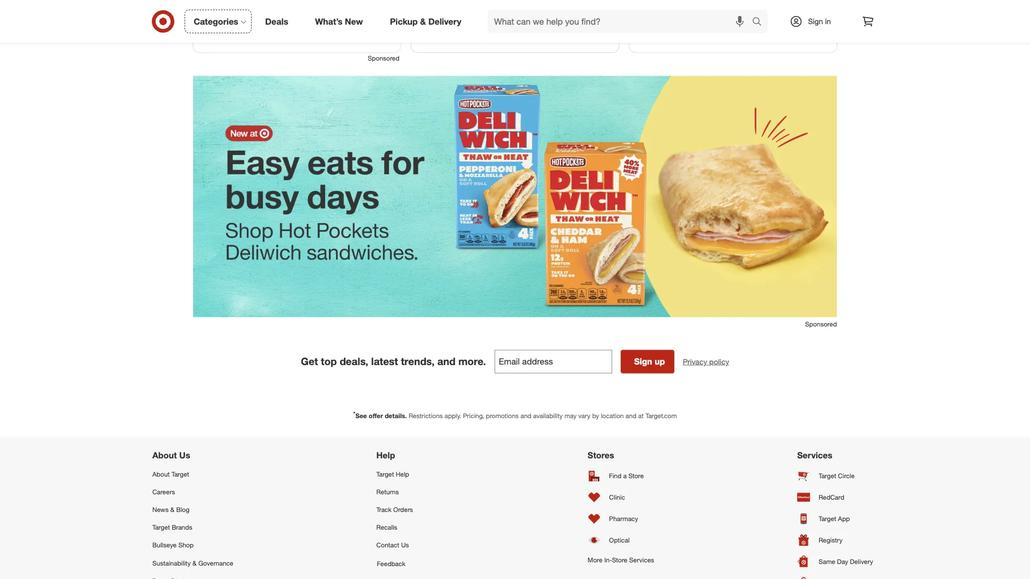 Task type: locate. For each thing, give the bounding box(es) containing it.
0 horizontal spatial holiday
[[291, 20, 319, 31]]

1 horizontal spatial from
[[349, 20, 366, 31]]

toy
[[533, 20, 545, 31]]

policy
[[709, 357, 729, 367]]

and right location
[[626, 412, 637, 420]]

collab
[[555, 5, 584, 18]]

about for about target
[[152, 470, 170, 478]]

us up the about target link
[[179, 451, 190, 461]]

1 vertical spatial us
[[401, 542, 409, 550]]

0 horizontal spatial us
[[179, 451, 190, 461]]

0 horizontal spatial more.
[[237, 31, 259, 41]]

affordable,
[[638, 20, 680, 31]]

us for contact us
[[401, 542, 409, 550]]

None text field
[[495, 350, 612, 374]]

0 horizontal spatial in
[[233, 20, 239, 31]]

& down bullseye shop link
[[193, 559, 197, 567]]

0 horizontal spatial store
[[612, 556, 628, 564]]

and right trends,
[[437, 356, 456, 368]]

& right enjoy. at the right of page
[[815, 20, 821, 31]]

registry
[[819, 537, 843, 545]]

careers
[[152, 488, 175, 496]]

holiday down mars
[[291, 20, 319, 31]]

1 vertical spatial more.
[[459, 356, 486, 368]]

delivery for pickup & delivery
[[428, 16, 462, 27]]

◎
[[666, 31, 676, 41]]

1 horizontal spatial new
[[420, 5, 442, 18]]

more. inside the sweet treats from mars indulge in your favorite holiday flavors from dove, m&m's & more.
[[237, 31, 259, 41]]

1 vertical spatial delivery
[[850, 558, 873, 566]]

about up careers
[[152, 470, 170, 478]]

& right pickup
[[420, 16, 426, 27]]

1 vertical spatial from
[[349, 20, 366, 31]]

optical
[[609, 537, 630, 545]]

0 vertical spatial delivery
[[428, 16, 462, 27]]

0 horizontal spatial services
[[629, 556, 654, 564]]

store inside more in-store services link
[[612, 556, 628, 564]]

target brands link
[[152, 519, 233, 537]]

*
[[353, 411, 355, 417]]

brands
[[172, 524, 192, 532]]

0 vertical spatial at
[[657, 31, 664, 41]]

availability
[[533, 412, 563, 420]]

privacy policy link
[[683, 357, 729, 367]]

pickup & delivery link
[[381, 10, 475, 33]]

returns
[[377, 488, 399, 496]]

us
[[179, 451, 190, 461], [401, 542, 409, 550]]

pharmacy link
[[588, 509, 654, 530]]

now:
[[685, 5, 708, 18]]

1 holiday from the left
[[291, 20, 319, 31]]

bullseye
[[152, 542, 177, 550]]

1 horizontal spatial at
[[657, 31, 664, 41]]

What can we help you find? suggestions appear below search field
[[488, 10, 755, 33]]

about for about us
[[152, 451, 177, 461]]

0 vertical spatial help
[[377, 451, 395, 461]]

& inside affordable, luxury jewelry to gift or enjoy. new & only at
[[815, 20, 821, 31]]

0 vertical spatial about
[[152, 451, 177, 461]]

offer
[[369, 412, 383, 420]]

0 horizontal spatial at
[[638, 412, 644, 420]]

us right contact
[[401, 542, 409, 550]]

from left dove, at the left top
[[349, 20, 366, 31]]

deals,
[[340, 356, 368, 368]]

categories link
[[185, 10, 252, 33]]

sign up button
[[621, 350, 674, 374]]

from up favorite
[[266, 5, 288, 18]]

target up toy
[[522, 5, 552, 18]]

location
[[601, 412, 624, 420]]

1 vertical spatial help
[[396, 470, 409, 478]]

0 vertical spatial services
[[797, 451, 833, 461]]

at down affordable,
[[657, 31, 664, 41]]

services up target circle
[[797, 451, 833, 461]]

target help
[[377, 470, 409, 478]]

0 vertical spatial us
[[179, 451, 190, 461]]

store for a
[[629, 472, 644, 480]]

and left availability
[[521, 412, 532, 420]]

2 horizontal spatial new
[[796, 20, 813, 31]]

1 about from the top
[[152, 451, 177, 461]]

1 horizontal spatial more.
[[459, 356, 486, 368]]

more.
[[237, 31, 259, 41], [459, 356, 486, 368]]

about up about target
[[152, 451, 177, 461]]

flavors
[[321, 20, 346, 31]]

mars
[[291, 5, 316, 18]]

store inside find a store "link"
[[629, 472, 644, 480]]

help up returns link
[[396, 470, 409, 478]]

services
[[797, 451, 833, 461], [629, 556, 654, 564]]

1 horizontal spatial and
[[521, 412, 532, 420]]

find
[[609, 472, 622, 480]]

2 about from the top
[[152, 470, 170, 478]]

services down the optical link
[[629, 556, 654, 564]]

new up explore
[[420, 5, 442, 18]]

store right a
[[629, 472, 644, 480]]

scott
[[748, 5, 774, 18]]

redcard
[[819, 494, 845, 502]]

1 horizontal spatial delivery
[[850, 558, 873, 566]]

holiday inside new fao schwarz & target collab explore the exclusive holiday toy collection.
[[504, 20, 531, 31]]

at
[[657, 31, 664, 41], [638, 412, 644, 420]]

0 horizontal spatial help
[[377, 451, 395, 461]]

& right schwarz
[[512, 5, 519, 18]]

and
[[437, 356, 456, 368], [521, 412, 532, 420], [626, 412, 637, 420]]

0 horizontal spatial and
[[437, 356, 456, 368]]

target left circle
[[819, 472, 837, 480]]

app
[[838, 515, 850, 523]]

contact
[[377, 542, 399, 550]]

new inside new fao schwarz & target collab explore the exclusive holiday toy collection.
[[420, 5, 442, 18]]

help
[[377, 451, 395, 461], [396, 470, 409, 478]]

help inside target help link
[[396, 470, 409, 478]]

0 horizontal spatial sign
[[634, 357, 652, 367]]

us for about us
[[179, 451, 190, 461]]

1 vertical spatial sign
[[634, 357, 652, 367]]

* see offer details. restrictions apply. pricing, promotions and availability may vary by location and at target.com
[[353, 411, 677, 420]]

privacy
[[683, 357, 707, 367]]

1 vertical spatial at
[[638, 412, 644, 420]]

&
[[512, 5, 519, 18], [420, 16, 426, 27], [815, 20, 821, 31], [230, 31, 235, 41], [170, 506, 174, 514], [193, 559, 197, 567]]

store down the optical link
[[612, 556, 628, 564]]

at left the target.com
[[638, 412, 644, 420]]

bullseye shop
[[152, 542, 194, 550]]

1 horizontal spatial help
[[396, 470, 409, 478]]

0 vertical spatial sign
[[808, 17, 823, 26]]

in right enjoy. at the right of page
[[825, 17, 831, 26]]

sign left up
[[634, 357, 652, 367]]

about inside the about target link
[[152, 470, 170, 478]]

0 horizontal spatial delivery
[[428, 16, 462, 27]]

track orders
[[377, 506, 413, 514]]

more in-store services
[[588, 556, 654, 564]]

latest
[[371, 356, 398, 368]]

help up the target help
[[377, 451, 395, 461]]

news
[[152, 506, 169, 514]]

in-
[[604, 556, 612, 564]]

0 vertical spatial store
[[629, 472, 644, 480]]

optical link
[[588, 530, 654, 551]]

what's new
[[315, 16, 363, 27]]

recalls link
[[377, 519, 445, 537]]

0 vertical spatial more.
[[237, 31, 259, 41]]

new
[[420, 5, 442, 18], [345, 16, 363, 27], [796, 20, 813, 31]]

1 horizontal spatial store
[[629, 472, 644, 480]]

holiday left toy
[[504, 20, 531, 31]]

new right what's
[[345, 16, 363, 27]]

what's new link
[[306, 10, 377, 33]]

1 horizontal spatial us
[[401, 542, 409, 550]]

trends,
[[401, 356, 435, 368]]

1 horizontal spatial holiday
[[504, 20, 531, 31]]

sweet
[[202, 5, 232, 18]]

jewelry
[[708, 20, 735, 31]]

same
[[819, 558, 836, 566]]

0 vertical spatial from
[[266, 5, 288, 18]]

2 holiday from the left
[[504, 20, 531, 31]]

new inside affordable, luxury jewelry to gift or enjoy. new & only at
[[796, 20, 813, 31]]

1 vertical spatial about
[[152, 470, 170, 478]]

registry link
[[797, 530, 878, 551]]

new right enjoy. at the right of page
[[796, 20, 813, 31]]

in left your
[[233, 20, 239, 31]]

news & blog link
[[152, 501, 233, 519]]

sign up
[[634, 357, 665, 367]]

1 vertical spatial store
[[612, 556, 628, 564]]

sign inside button
[[634, 357, 652, 367]]

contact us
[[377, 542, 409, 550]]

about us
[[152, 451, 190, 461]]

1 horizontal spatial sign
[[808, 17, 823, 26]]

target brands
[[152, 524, 192, 532]]

sign for sign up
[[634, 357, 652, 367]]

by
[[592, 412, 599, 420]]

& right the m&m's
[[230, 31, 235, 41]]

sign right enjoy. at the right of page
[[808, 17, 823, 26]]

sustainability & governance link
[[152, 555, 233, 572]]

apply.
[[445, 412, 461, 420]]

recalls
[[377, 524, 397, 532]]

enjoy.
[[772, 20, 793, 31]]

details.
[[385, 412, 407, 420]]



Task type: vqa. For each thing, say whether or not it's contained in the screenshot.
the When inside "$14.87 When Purchased Online"
no



Task type: describe. For each thing, give the bounding box(es) containing it.
luxury
[[682, 20, 705, 31]]

restrictions
[[409, 412, 443, 420]]

bullseye shop link
[[152, 537, 233, 555]]

feedback button
[[377, 555, 445, 573]]

target inside new fao schwarz & target collab explore the exclusive holiday toy collection.
[[522, 5, 552, 18]]

or
[[762, 20, 769, 31]]

track orders link
[[377, 501, 445, 519]]

target.com
[[646, 412, 677, 420]]

sign in
[[808, 17, 831, 26]]

news & blog
[[152, 506, 189, 514]]

blog
[[176, 506, 189, 514]]

stores
[[588, 451, 614, 461]]

in inside the sweet treats from mars indulge in your favorite holiday flavors from dove, m&m's & more.
[[233, 20, 239, 31]]

& inside the sweet treats from mars indulge in your favorite holiday flavors from dove, m&m's & more.
[[230, 31, 235, 41]]

only
[[638, 31, 654, 41]]

0 horizontal spatial new
[[345, 16, 363, 27]]

target down news
[[152, 524, 170, 532]]

returns link
[[377, 483, 445, 501]]

shop
[[178, 542, 194, 550]]

track
[[377, 506, 392, 514]]

sweet treats from mars indulge in your favorite holiday flavors from dove, m&m's & more.
[[202, 5, 390, 41]]

1 horizontal spatial services
[[797, 451, 833, 461]]

x
[[777, 5, 783, 18]]

circle
[[838, 472, 855, 480]]

about target
[[152, 470, 189, 478]]

1 horizontal spatial in
[[825, 17, 831, 26]]

careers link
[[152, 483, 233, 501]]

same day delivery link
[[797, 551, 878, 573]]

get
[[301, 356, 318, 368]]

more in-store services link
[[588, 551, 654, 569]]

advertisement region
[[193, 76, 837, 320]]

categories
[[194, 16, 238, 27]]

promotions
[[486, 412, 519, 420]]

dove,
[[369, 20, 390, 31]]

see
[[355, 412, 367, 420]]

sustainability
[[152, 559, 191, 567]]

search button
[[748, 10, 773, 35]]

pickup & delivery
[[390, 16, 462, 27]]

deals
[[265, 16, 288, 27]]

pickup
[[390, 16, 418, 27]]

same day delivery
[[819, 558, 873, 566]]

find a store
[[609, 472, 644, 480]]

available
[[638, 5, 682, 18]]

clinic
[[609, 494, 625, 502]]

sustainability & governance
[[152, 559, 233, 567]]

exclusive
[[466, 20, 501, 31]]

get top deals, latest trends, and more.
[[301, 356, 486, 368]]

holiday inside the sweet treats from mars indulge in your favorite holiday flavors from dove, m&m's & more.
[[291, 20, 319, 31]]

target help link
[[377, 466, 445, 483]]

target circle
[[819, 472, 855, 480]]

what's
[[315, 16, 343, 27]]

at inside * see offer details. restrictions apply. pricing, promotions and availability may vary by location and at target.com
[[638, 412, 644, 420]]

sponsored
[[805, 320, 837, 328]]

& inside new fao schwarz & target collab explore the exclusive holiday toy collection.
[[512, 5, 519, 18]]

deals link
[[256, 10, 302, 33]]

governance
[[198, 559, 233, 567]]

store for in-
[[612, 556, 628, 564]]

redcard link
[[797, 487, 878, 509]]

1 vertical spatial services
[[629, 556, 654, 564]]

up
[[655, 357, 665, 367]]

sign for sign in
[[808, 17, 823, 26]]

pharmacy
[[609, 515, 638, 523]]

target down about us
[[172, 470, 189, 478]]

m&m's
[[202, 31, 227, 41]]

feedback
[[377, 560, 406, 568]]

fao
[[444, 5, 464, 18]]

& left blog
[[170, 506, 174, 514]]

a
[[623, 472, 627, 480]]

at inside affordable, luxury jewelry to gift or enjoy. new & only at
[[657, 31, 664, 41]]

2 horizontal spatial and
[[626, 412, 637, 420]]

target left app
[[819, 515, 837, 523]]

kendra
[[711, 5, 745, 18]]

top
[[321, 356, 337, 368]]

search
[[748, 17, 773, 28]]

delivery for same day delivery
[[850, 558, 873, 566]]

target right x
[[786, 5, 816, 18]]

new fao schwarz & target collab explore the exclusive holiday toy collection.
[[420, 5, 587, 31]]

available now: kendra scott x target
[[638, 5, 816, 18]]

collection.
[[548, 20, 587, 31]]

target up returns
[[377, 470, 394, 478]]

0 horizontal spatial from
[[266, 5, 288, 18]]

treats
[[235, 5, 263, 18]]

clinic link
[[588, 487, 654, 509]]

target circle link
[[797, 466, 878, 487]]

affordable, luxury jewelry to gift or enjoy. new & only at
[[638, 20, 821, 41]]

more
[[588, 556, 603, 564]]

contact us link
[[377, 537, 445, 555]]

target app link
[[797, 509, 878, 530]]



